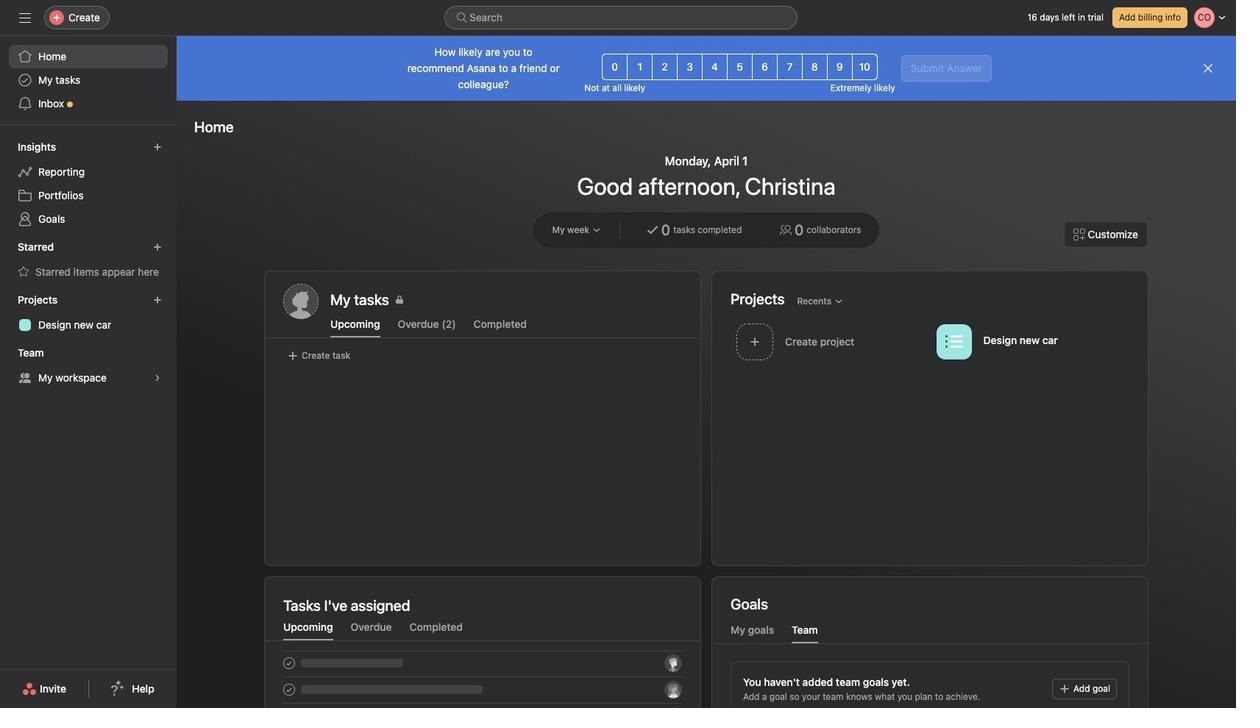 Task type: vqa. For each thing, say whether or not it's contained in the screenshot.
3rd Add task icon from the right
no



Task type: locate. For each thing, give the bounding box(es) containing it.
dismiss image
[[1203, 63, 1215, 74]]

hide sidebar image
[[19, 12, 31, 24]]

starred element
[[0, 234, 177, 287]]

list item
[[731, 319, 931, 364]]

see details, my workspace image
[[153, 374, 162, 383]]

list image
[[945, 333, 963, 351]]

None radio
[[602, 54, 628, 80], [677, 54, 703, 80], [727, 54, 753, 80], [777, 54, 803, 80], [802, 54, 828, 80], [852, 54, 878, 80], [602, 54, 628, 80], [677, 54, 703, 80], [727, 54, 753, 80], [777, 54, 803, 80], [802, 54, 828, 80], [852, 54, 878, 80]]

None radio
[[627, 54, 653, 80], [652, 54, 678, 80], [702, 54, 728, 80], [752, 54, 778, 80], [827, 54, 853, 80], [627, 54, 653, 80], [652, 54, 678, 80], [702, 54, 728, 80], [752, 54, 778, 80], [827, 54, 853, 80]]

option group
[[602, 54, 878, 80]]

global element
[[0, 36, 177, 124]]

add items to starred image
[[153, 243, 162, 252]]

list box
[[445, 6, 798, 29]]

new project or portfolio image
[[153, 296, 162, 305]]



Task type: describe. For each thing, give the bounding box(es) containing it.
teams element
[[0, 340, 177, 393]]

projects element
[[0, 287, 177, 340]]

insights element
[[0, 134, 177, 234]]

new insights image
[[153, 143, 162, 152]]

add profile photo image
[[283, 284, 319, 319]]



